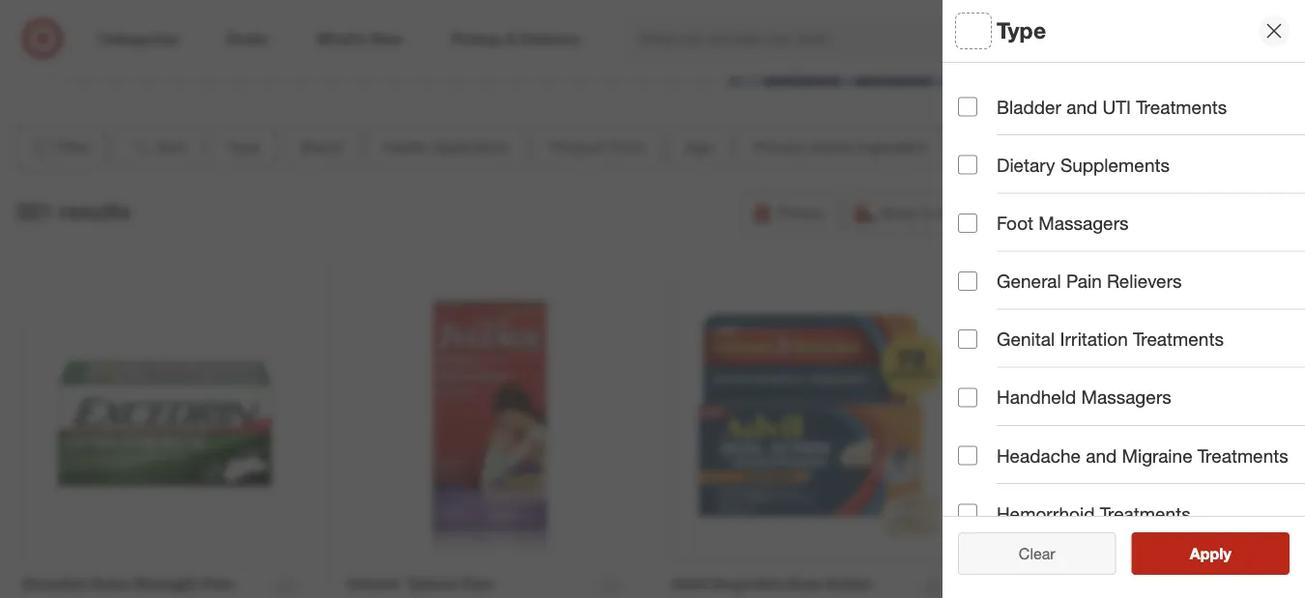 Task type: describe. For each thing, give the bounding box(es) containing it.
action
[[825, 575, 873, 594]]

product form inside all filters dialog
[[959, 286, 1078, 308]]

pickup
[[778, 203, 825, 222]]

infants'
[[347, 575, 402, 594]]

apply button
[[1132, 533, 1290, 576]]

nsaid
[[672, 597, 720, 599]]

Bladder and UTI Treatments checkbox
[[959, 97, 978, 117]]

clear all button
[[959, 533, 1117, 576]]

filter button
[[15, 126, 106, 169]]

supplements
[[1061, 154, 1170, 176]]

0 horizontal spatial type button
[[211, 126, 277, 169]]

see results
[[1170, 545, 1252, 563]]

0 vertical spatial primary active ingredient button
[[737, 126, 945, 169]]

sort
[[157, 138, 187, 157]]

form inside all filters dialog
[[1033, 286, 1078, 308]]

health application inside all filters dialog
[[959, 218, 1119, 240]]

Hemorrhoid Treatments checkbox
[[959, 504, 978, 524]]

foot
[[997, 212, 1034, 234]]

advil ibuprofen dual action nsaid back pain relieve
[[672, 575, 873, 599]]

irritation
[[1061, 328, 1129, 351]]

1 horizontal spatial age button
[[959, 334, 1306, 401]]

bladder
[[997, 96, 1062, 118]]

foot massagers
[[997, 212, 1129, 234]]

liquid
[[527, 597, 572, 599]]

extra
[[92, 575, 130, 594]]

Headache and Migraine Treatments checkbox
[[959, 446, 978, 466]]

filters
[[991, 17, 1052, 44]]

strength
[[134, 575, 198, 594]]

0 horizontal spatial product
[[550, 138, 605, 157]]

ibuprofen
[[712, 575, 783, 594]]

0 horizontal spatial primary
[[754, 138, 807, 157]]

0 vertical spatial price
[[969, 138, 1004, 157]]

sponsored
[[1176, 87, 1233, 102]]

caplets
[[86, 597, 142, 599]]

sort button
[[113, 126, 203, 169]]

1 vertical spatial health application button
[[959, 198, 1306, 266]]

advil ibuprofen dual action nsaid back pain relieve link
[[672, 573, 912, 599]]

primary active ingredient button inside all filters dialog
[[959, 401, 1306, 469]]

0 horizontal spatial health application button
[[366, 126, 526, 169]]

all filters
[[959, 17, 1052, 44]]

filter
[[57, 138, 91, 157]]

facts
[[1094, 138, 1131, 157]]

primary active ingredient inside all filters dialog
[[959, 421, 1181, 444]]

2 vertical spatial type
[[227, 138, 260, 157]]

same day delivery
[[1029, 203, 1160, 222]]

headache
[[997, 445, 1081, 467]]

321
[[15, 197, 53, 224]]

in
[[922, 203, 934, 222]]

results for see results
[[1202, 545, 1252, 563]]

uti
[[1103, 96, 1132, 118]]

pain inside excedrin extra strength pain reliever caplets
[[202, 575, 234, 594]]

age inside all filters dialog
[[959, 354, 993, 376]]

infants' tylenol pain reliever+fever reducer liquid link
[[347, 573, 588, 599]]

results for 321 results
[[59, 197, 131, 224]]

pain inside advil ibuprofen dual action nsaid back pain relieve
[[766, 597, 798, 599]]

clear for clear
[[1019, 545, 1056, 563]]

infants' tylenol pain reliever+fever reducer liquid 
[[347, 575, 583, 599]]

see
[[1170, 545, 1198, 563]]

back
[[724, 597, 761, 599]]

massagers for handheld massagers
[[1082, 387, 1172, 409]]

tylenol
[[406, 575, 457, 594]]

clear for clear all
[[1010, 545, 1046, 563]]

excedrin extra strength pain reliever caplets 
[[23, 575, 258, 599]]

treatments down the relievers
[[1134, 328, 1225, 351]]

type inside all filters dialog
[[959, 83, 999, 105]]

2
[[1273, 20, 1279, 32]]

type dialog
[[943, 0, 1306, 599]]

General Pain Relievers checkbox
[[959, 272, 978, 291]]

health inside button
[[1045, 138, 1089, 157]]

massagers for foot massagers
[[1039, 212, 1129, 234]]

clear all
[[1010, 545, 1066, 563]]

and for headache
[[1086, 445, 1117, 467]]

Dietary Supplements checkbox
[[959, 155, 978, 175]]

general
[[997, 270, 1062, 293]]

1 vertical spatial product form button
[[959, 266, 1306, 334]]

store
[[938, 203, 973, 222]]

all
[[959, 17, 985, 44]]

treatments up see
[[1100, 503, 1191, 525]]

day
[[1074, 203, 1100, 222]]

dual
[[787, 575, 821, 594]]

0 horizontal spatial health application
[[383, 138, 510, 157]]

health facts
[[1045, 138, 1131, 157]]

product inside all filters dialog
[[959, 286, 1028, 308]]

delivery
[[1105, 203, 1160, 222]]

type inside dialog
[[997, 17, 1047, 44]]

0 horizontal spatial age button
[[669, 126, 729, 169]]

pickup button
[[742, 192, 837, 234]]

dietary supplements
[[997, 154, 1170, 176]]



Task type: locate. For each thing, give the bounding box(es) containing it.
hemorrhoid treatments
[[997, 503, 1191, 525]]

1 vertical spatial price button
[[959, 469, 1306, 537]]

children's motrin oral suspension dye-free fever reduction & pain reliever - ibuprofen (nsaid) - berry - 4 fl oz image
[[996, 277, 1283, 563], [996, 277, 1283, 563]]

1 horizontal spatial product form
[[959, 286, 1078, 308]]

1 horizontal spatial results
[[1202, 545, 1252, 563]]

headache and migraine treatments
[[997, 445, 1289, 467]]

excedrin extra strength pain reliever caplets link
[[23, 573, 263, 599]]

1 horizontal spatial primary active ingredient button
[[959, 401, 1306, 469]]

brand
[[301, 138, 342, 157], [959, 151, 1011, 173]]

1 vertical spatial price
[[959, 489, 1004, 511]]

ingredient up headache and migraine treatments
[[1092, 421, 1181, 444]]

treatments right uti
[[1137, 96, 1228, 118]]

pain inside type dialog
[[1067, 270, 1103, 293]]

1 horizontal spatial product
[[959, 286, 1028, 308]]

0 vertical spatial type
[[997, 17, 1047, 44]]

price button down headache and migraine treatments
[[959, 469, 1306, 537]]

1 horizontal spatial application
[[1020, 218, 1119, 240]]

1 horizontal spatial brand
[[959, 151, 1011, 173]]

primary
[[754, 138, 807, 157], [959, 421, 1027, 444]]

2 clear from the left
[[1019, 545, 1056, 563]]

clear left all
[[1010, 545, 1046, 563]]

application
[[432, 138, 510, 157], [1020, 218, 1119, 240]]

general pain relievers
[[997, 270, 1182, 293]]

1 vertical spatial application
[[1020, 218, 1119, 240]]

dietary
[[997, 154, 1056, 176]]

product
[[550, 138, 605, 157], [959, 286, 1028, 308]]

massagers
[[1039, 212, 1129, 234], [1082, 387, 1172, 409]]

search
[[1048, 31, 1094, 50]]

price button
[[952, 126, 1020, 169], [959, 469, 1306, 537]]

pain right the strength
[[202, 575, 234, 594]]

application inside all filters dialog
[[1020, 218, 1119, 240]]

pain
[[1067, 270, 1103, 293], [202, 575, 234, 594], [462, 575, 494, 594], [766, 597, 798, 599]]

price down bladder and uti treatments checkbox
[[969, 138, 1004, 157]]

brand button
[[284, 126, 359, 169], [959, 131, 1306, 198]]

age button
[[669, 126, 729, 169], [959, 334, 1306, 401]]

and for bladder
[[1067, 96, 1098, 118]]

shop in store button
[[845, 192, 986, 234]]

treatments
[[1137, 96, 1228, 118], [1134, 328, 1225, 351], [1198, 445, 1289, 467], [1100, 503, 1191, 525]]

genital
[[997, 328, 1056, 351]]

321 results
[[15, 197, 131, 224]]

1 vertical spatial product form
[[959, 286, 1078, 308]]

0 vertical spatial active
[[811, 138, 854, 157]]

0 horizontal spatial age
[[686, 138, 713, 157]]

advil
[[672, 575, 708, 594]]

1 vertical spatial primary
[[959, 421, 1027, 444]]

0 horizontal spatial product form
[[550, 138, 645, 157]]

same
[[1029, 203, 1069, 222]]

price inside all filters dialog
[[959, 489, 1004, 511]]

brand button inside all filters dialog
[[959, 131, 1306, 198]]

1 vertical spatial form
[[1033, 286, 1078, 308]]

price
[[969, 138, 1004, 157], [959, 489, 1004, 511]]

1 horizontal spatial primary active ingredient
[[959, 421, 1181, 444]]

0 horizontal spatial results
[[59, 197, 131, 224]]

price button down bladder and uti treatments checkbox
[[952, 126, 1020, 169]]

health inside all filters dialog
[[959, 218, 1015, 240]]

1 vertical spatial results
[[1202, 545, 1252, 563]]

0 horizontal spatial form
[[609, 138, 645, 157]]

clear inside "button"
[[1019, 545, 1056, 563]]

Foot Massagers checkbox
[[959, 214, 978, 233]]

product form
[[550, 138, 645, 157], [959, 286, 1078, 308]]

ingredient up the shop
[[858, 138, 928, 157]]

0 horizontal spatial product form button
[[534, 126, 661, 169]]

0 vertical spatial age
[[686, 138, 713, 157]]

search button
[[1048, 17, 1094, 64]]

0 vertical spatial and
[[1067, 96, 1098, 118]]

0 vertical spatial age button
[[669, 126, 729, 169]]

health
[[383, 138, 428, 157], [1045, 138, 1089, 157], [959, 218, 1015, 240]]

1 vertical spatial product
[[959, 286, 1028, 308]]

0 vertical spatial product form button
[[534, 126, 661, 169]]

active up headache on the bottom right of the page
[[1033, 421, 1087, 444]]

1 vertical spatial and
[[1086, 445, 1117, 467]]

0 horizontal spatial application
[[432, 138, 510, 157]]

1 horizontal spatial brand button
[[959, 131, 1306, 198]]

reliever+fever
[[347, 597, 456, 599]]

results
[[59, 197, 131, 224], [1202, 545, 1252, 563]]

price down the headache and migraine treatments checkbox
[[959, 489, 1004, 511]]

excedrin
[[23, 575, 87, 594]]

primary active ingredient button up pickup
[[737, 126, 945, 169]]

advertisement region
[[73, 0, 1233, 86]]

product form button
[[534, 126, 661, 169], [959, 266, 1306, 334]]

health application button
[[366, 126, 526, 169], [959, 198, 1306, 266]]

1 horizontal spatial active
[[1033, 421, 1087, 444]]

type left search
[[997, 17, 1047, 44]]

primary active ingredient down handheld massagers
[[959, 421, 1181, 444]]

1 vertical spatial primary active ingredient
[[959, 421, 1181, 444]]

treatments right migraine
[[1198, 445, 1289, 467]]

0 vertical spatial massagers
[[1039, 212, 1129, 234]]

primary up the headache and migraine treatments checkbox
[[959, 421, 1027, 444]]

1 horizontal spatial form
[[1033, 286, 1078, 308]]

0 horizontal spatial health
[[383, 138, 428, 157]]

form
[[609, 138, 645, 157], [1033, 286, 1078, 308]]

What can we help you find? suggestions appear below search field
[[628, 17, 1061, 60]]

and left uti
[[1067, 96, 1098, 118]]

health application
[[383, 138, 510, 157], [959, 218, 1119, 240]]

infants' tylenol pain reliever+fever reducer liquid - acetaminophen - grape image
[[347, 277, 633, 562], [347, 277, 633, 562]]

clear button
[[959, 533, 1117, 576]]

primary inside all filters dialog
[[959, 421, 1027, 444]]

results right see
[[1202, 545, 1252, 563]]

0 vertical spatial product
[[550, 138, 605, 157]]

0 horizontal spatial active
[[811, 138, 854, 157]]

1 horizontal spatial health application button
[[959, 198, 1306, 266]]

1 vertical spatial type
[[959, 83, 999, 105]]

0 horizontal spatial brand
[[301, 138, 342, 157]]

pain up reducer at the left bottom of the page
[[462, 575, 494, 594]]

0 vertical spatial product form
[[550, 138, 645, 157]]

type down all
[[959, 83, 999, 105]]

1 horizontal spatial ingredient
[[1092, 421, 1181, 444]]

same day delivery button
[[994, 192, 1173, 234]]

pain down dual
[[766, 597, 798, 599]]

clear
[[1010, 545, 1046, 563], [1019, 545, 1056, 563]]

pain right the 'general'
[[1067, 270, 1103, 293]]

0 vertical spatial primary active ingredient
[[754, 138, 928, 157]]

health facts button
[[1028, 126, 1148, 169]]

type button right sort
[[211, 126, 277, 169]]

0 horizontal spatial primary active ingredient
[[754, 138, 928, 157]]

2 horizontal spatial health
[[1045, 138, 1089, 157]]

0 vertical spatial health application
[[383, 138, 510, 157]]

primary up pickup button at the right of the page
[[754, 138, 807, 157]]

reliever
[[23, 597, 82, 599]]

reducer
[[460, 597, 523, 599]]

0 vertical spatial results
[[59, 197, 131, 224]]

1 horizontal spatial health
[[959, 218, 1015, 240]]

relievers
[[1108, 270, 1182, 293]]

0 vertical spatial price button
[[952, 126, 1020, 169]]

1 vertical spatial ingredient
[[1092, 421, 1181, 444]]

0 vertical spatial ingredient
[[858, 138, 928, 157]]

primary active ingredient
[[754, 138, 928, 157], [959, 421, 1181, 444]]

2 link
[[1244, 17, 1286, 60]]

clear down the hemorrhoid
[[1019, 545, 1056, 563]]

all filters dialog
[[943, 0, 1306, 599]]

type button
[[959, 63, 1306, 131], [211, 126, 277, 169]]

shop in store
[[881, 203, 973, 222]]

and
[[1067, 96, 1098, 118], [1086, 445, 1117, 467]]

1 vertical spatial primary active ingredient button
[[959, 401, 1306, 469]]

apply
[[1191, 545, 1232, 563]]

Handheld Massagers checkbox
[[959, 388, 978, 407]]

0 vertical spatial application
[[432, 138, 510, 157]]

all
[[1051, 545, 1066, 563]]

type right sort
[[227, 138, 260, 157]]

0 vertical spatial form
[[609, 138, 645, 157]]

0 horizontal spatial primary active ingredient button
[[737, 126, 945, 169]]

type button up facts
[[959, 63, 1306, 131]]

results right 321
[[59, 197, 131, 224]]

excedrin extra strength pain reliever caplets - acetaminophen/aspirin (nsaid) image
[[23, 277, 309, 562], [23, 277, 309, 562]]

1 vertical spatial age button
[[959, 334, 1306, 401]]

primary active ingredient button up hemorrhoid treatments
[[959, 401, 1306, 469]]

active
[[811, 138, 854, 157], [1033, 421, 1087, 444]]

primary active ingredient up pickup
[[754, 138, 928, 157]]

0 vertical spatial health application button
[[366, 126, 526, 169]]

bladder and uti treatments
[[997, 96, 1228, 118]]

1 horizontal spatial primary
[[959, 421, 1027, 444]]

hemorrhoid
[[997, 503, 1095, 525]]

advil ibuprofen dual action nsaid back pain reliever caplet - 72ct image
[[672, 277, 958, 562], [672, 277, 958, 562]]

clear inside button
[[1010, 545, 1046, 563]]

1 horizontal spatial health application
[[959, 218, 1119, 240]]

primary active ingredient button
[[737, 126, 945, 169], [959, 401, 1306, 469]]

active inside all filters dialog
[[1033, 421, 1087, 444]]

migraine
[[1123, 445, 1193, 467]]

genital irritation treatments
[[997, 328, 1225, 351]]

1 vertical spatial age
[[959, 354, 993, 376]]

ingredient inside all filters dialog
[[1092, 421, 1181, 444]]

handheld
[[997, 387, 1077, 409]]

1 vertical spatial active
[[1033, 421, 1087, 444]]

1 horizontal spatial product form button
[[959, 266, 1306, 334]]

0 horizontal spatial brand button
[[284, 126, 359, 169]]

type
[[997, 17, 1047, 44], [959, 83, 999, 105], [227, 138, 260, 157]]

pain inside infants' tylenol pain reliever+fever reducer liquid
[[462, 575, 494, 594]]

1 vertical spatial massagers
[[1082, 387, 1172, 409]]

1 clear from the left
[[1010, 545, 1046, 563]]

Genital Irritation Treatments checkbox
[[959, 330, 978, 349]]

see results button
[[1132, 533, 1290, 576]]

and left migraine
[[1086, 445, 1117, 467]]

brand inside all filters dialog
[[959, 151, 1011, 173]]

ingredient
[[858, 138, 928, 157], [1092, 421, 1181, 444]]

0 horizontal spatial ingredient
[[858, 138, 928, 157]]

age
[[686, 138, 713, 157], [959, 354, 993, 376]]

active up pickup
[[811, 138, 854, 157]]

0 vertical spatial primary
[[754, 138, 807, 157]]

results inside button
[[1202, 545, 1252, 563]]

1 vertical spatial health application
[[959, 218, 1119, 240]]

shop
[[881, 203, 918, 222]]

1 horizontal spatial type button
[[959, 63, 1306, 131]]

handheld massagers
[[997, 387, 1172, 409]]

1 horizontal spatial age
[[959, 354, 993, 376]]



Task type: vqa. For each thing, say whether or not it's contained in the screenshot.
Size
no



